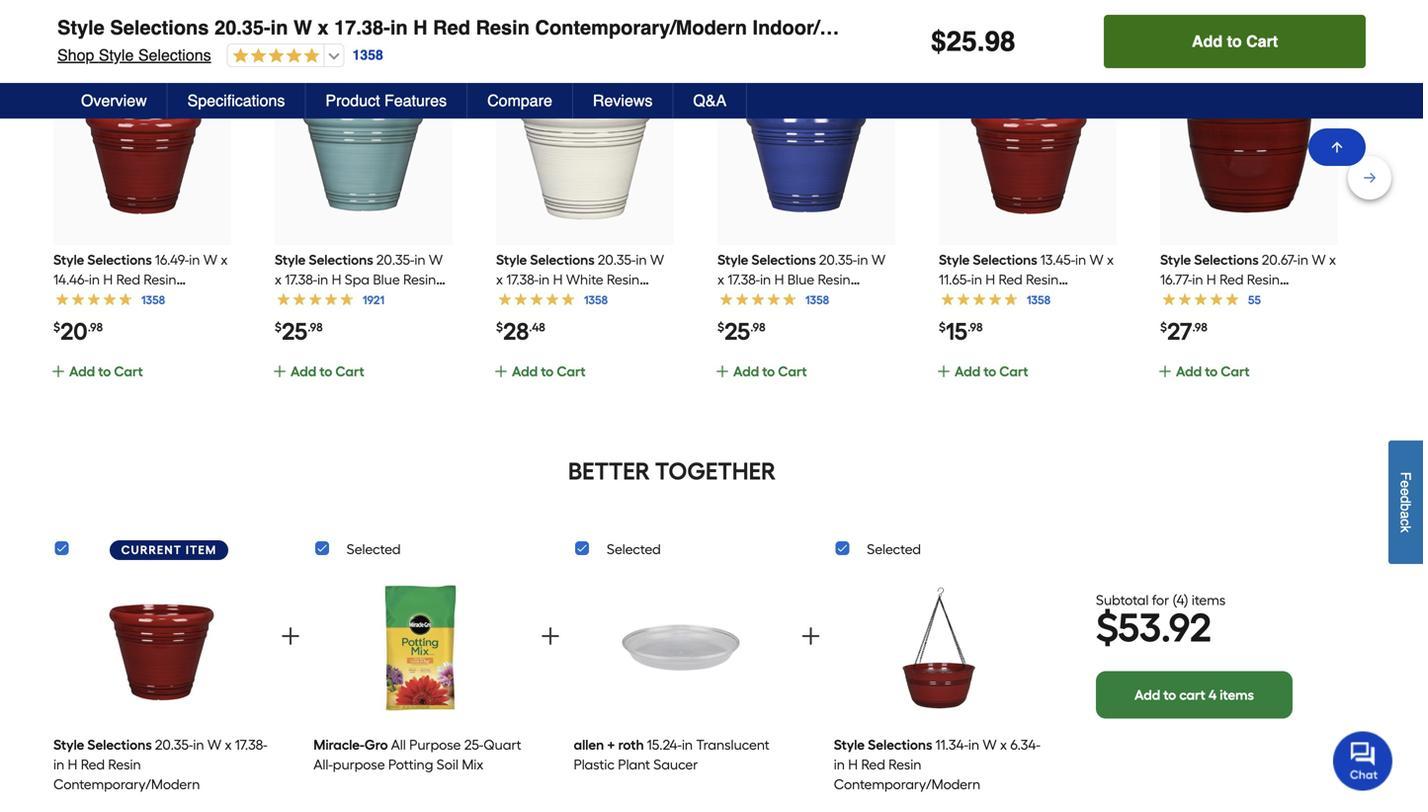 Task type: vqa. For each thing, say whether or not it's contained in the screenshot.
20.67-in W x 16.77-in H Red Resin Contemporary/Modern Indoor/Outdoor Planter's the Indoor/Outdoor
yes



Task type: locate. For each thing, give the bounding box(es) containing it.
selected for selections
[[867, 541, 921, 558]]

plus image
[[50, 364, 66, 379], [1157, 364, 1173, 379]]

plus image
[[272, 364, 288, 379], [493, 364, 509, 379], [715, 364, 730, 379], [936, 364, 952, 379], [279, 625, 302, 648], [539, 625, 563, 648], [799, 625, 823, 648]]

mix
[[462, 756, 484, 773]]

add to cart link down .48
[[493, 361, 670, 404]]

20.35- for 20.35-in w x 17.38- in h red resin contemporary/modern indoor/outdoor planter
[[155, 737, 193, 754]]

style selections for 20.35-in w x 17.38- in h red resin contemporary/modern indoor/outdoor planter
[[53, 737, 152, 754]]

cart inside 20 "list item"
[[114, 363, 143, 380]]

1 $ 25 .98 from the left
[[275, 317, 323, 346]]

(
[[1173, 592, 1177, 609]]

add to cart button
[[1104, 15, 1366, 68]]

miracle-
[[314, 737, 365, 754]]

add to cart link for 16.49-in w x 14.46-in h red resin contemporary/modern indoor/outdoor planter
[[50, 361, 227, 404]]

style for 20.35-in w x 17.38- in h red resin contemporary/modern indoor/outdoor planter
[[53, 737, 84, 754]]

w inside 20.35-in w x 17.38- in h red resin contemporary/modern indoor/outdoor planter
[[207, 737, 222, 754]]

selections inside 20 "list item"
[[87, 251, 152, 268]]

25
[[947, 26, 977, 57], [282, 317, 308, 346], [725, 317, 750, 346]]

style inside 20 "list item"
[[53, 251, 84, 268]]

for
[[1152, 592, 1170, 609]]

selections for 20.67-in w x 16.77-in h red resin contemporary/modern indoor/outdoor planter
[[1194, 251, 1259, 268]]

indoor/outdoor inside 20.35-in w x 17.38-in h blue resin contemporary/modern indoor/outdoor planter
[[718, 311, 816, 327]]

17.38- inside 20.35-in w x 17.38- in h red resin contemporary/modern indoor/outdoor planter
[[235, 737, 267, 754]]

style selections for 13.45-in w x 11.65-in h red resin contemporary/modern indoor/outdoor planter
[[939, 251, 1038, 268]]

indoor/outdoor inside 20.67-in w x 16.77-in h red resin contemporary/modern indoor/outdoor planter
[[1160, 311, 1259, 327]]

red for 20.35-in w x 17.38- in h red resin contemporary/modern indoor/outdoor planter
[[81, 756, 105, 773]]

h for 20.35-in w x 17.38-in h white resin contemporary/modern indoor/outdoor planter
[[553, 271, 563, 288]]

white
[[566, 271, 604, 288]]

15 list item
[[936, 67, 1117, 404]]

plastic
[[574, 756, 615, 773]]

saucer
[[654, 756, 698, 773]]

2 add to cart link from the left
[[272, 361, 449, 404]]

add to cart inside 15 'list item'
[[955, 363, 1029, 380]]

x for 20.35-in w x 17.38- in h red resin contemporary/modern indoor/outdoor planter
[[225, 737, 232, 754]]

1 selected from the left
[[347, 541, 401, 558]]

to inside 28 list item
[[541, 363, 554, 380]]

miracle-gro all purpose 25-quart all-purpose potting soil mix image
[[356, 576, 485, 720]]

1 horizontal spatial selected
[[607, 541, 661, 558]]

17.38- inside 20.35-in w x 17.38-in h white resin contemporary/modern indoor/outdoor planter
[[506, 271, 539, 288]]

selections for 20.35-in w x 17.38-in h white resin contemporary/modern indoor/outdoor planter
[[530, 251, 595, 268]]

to inside 'link'
[[1164, 687, 1177, 704]]

28 list item
[[493, 67, 674, 404]]

style selections inside 15 'list item'
[[939, 251, 1038, 268]]

h for 16.49-in w x 14.46-in h red resin contemporary/modern indoor/outdoor planter
[[103, 271, 113, 288]]

add to cart link inside 27 list item
[[1157, 361, 1334, 404]]

17.38- for 20.35-in w x 17.38- in h red resin contemporary/modern indoor/outdoor planter
[[235, 737, 267, 754]]

$ inside the $ 27 .98
[[1160, 320, 1167, 334]]

items inside heading
[[789, 17, 848, 46]]

2 e from the top
[[1398, 488, 1414, 496]]

4 add to cart link from the left
[[715, 361, 892, 404]]

selected
[[347, 541, 401, 558], [607, 541, 661, 558], [867, 541, 921, 558]]

contemporary/modern inside 20.35-in w x 17.38- in h red resin contemporary/modern indoor/outdoor planter
[[53, 776, 200, 793]]

add inside 20 "list item"
[[69, 363, 95, 380]]

17.38-
[[334, 16, 390, 39], [506, 271, 539, 288], [728, 271, 760, 288], [235, 737, 267, 754]]

current
[[121, 543, 182, 557]]

style selections inside 20 "list item"
[[53, 251, 152, 268]]

2 selected from the left
[[607, 541, 661, 558]]

$ 25 .98
[[275, 317, 323, 346], [718, 317, 766, 346]]

h inside 13.45-in w x 11.65-in h red resin contemporary/modern indoor/outdoor planter
[[986, 271, 995, 288]]

contemporary/modern for 16.49-in w x 14.46-in h red resin contemporary/modern indoor/outdoor planter
[[53, 291, 200, 308]]

roth
[[618, 737, 644, 754]]

5 .98 from the left
[[1193, 320, 1208, 334]]

4 right for
[[1177, 592, 1185, 609]]

resin inside 16.49-in w x 14.46-in h red resin contemporary/modern indoor/outdoor planter
[[144, 271, 176, 288]]

0 horizontal spatial 25 list item
[[272, 67, 453, 404]]

add to cart inside 28 list item
[[512, 363, 586, 380]]

h for 20.35-in w x 17.38-in h blue resin contemporary/modern indoor/outdoor planter
[[775, 271, 784, 288]]

.98
[[88, 320, 103, 334], [308, 320, 323, 334], [750, 320, 766, 334], [968, 320, 983, 334], [1193, 320, 1208, 334]]

3 list item from the left
[[574, 569, 788, 804]]

f e e d b a c k
[[1398, 472, 1414, 533]]

.98 inside $ 15 .98
[[968, 320, 983, 334]]

red inside 11.34-in w x 6.34- in h red resin contemporary/modern indoor/outdoor hanging planter
[[861, 756, 885, 773]]

x inside 20.35-in w x 17.38- in h red resin contemporary/modern indoor/outdoor planter
[[225, 737, 232, 754]]

add to cart link down the $ 27 .98
[[1157, 361, 1334, 404]]

planter inside 13.45-in w x 11.65-in h red resin contemporary/modern indoor/outdoor planter
[[1041, 311, 1085, 327]]

resin for 20.67-in w x 16.77-in h red resin contemporary/modern indoor/outdoor planter
[[1247, 271, 1280, 288]]

resin for 11.34-in w x 6.34- in h red resin contemporary/modern indoor/outdoor hanging planter
[[889, 756, 922, 773]]

x inside 13.45-in w x 11.65-in h red resin contemporary/modern indoor/outdoor planter
[[1107, 251, 1114, 268]]

add to cart link for 20.35-in w x 17.38-in h blue resin contemporary/modern indoor/outdoor planter
[[715, 361, 892, 404]]

to for 2nd 25 list item from the right
[[320, 363, 332, 380]]

add to cart link
[[50, 361, 227, 404], [272, 361, 449, 404], [493, 361, 670, 404], [715, 361, 892, 404], [936, 361, 1113, 404], [1157, 361, 1334, 404]]

w inside 13.45-in w x 11.65-in h red resin contemporary/modern indoor/outdoor planter
[[1090, 251, 1104, 268]]

purpose
[[409, 737, 461, 754]]

resin inside 13.45-in w x 11.65-in h red resin contemporary/modern indoor/outdoor planter
[[1026, 271, 1059, 288]]

items inside 'link'
[[1220, 687, 1254, 704]]

subtotal for ( 4 ) items $ 53 .92
[[1096, 592, 1226, 652]]

2 horizontal spatial selected
[[867, 541, 921, 558]]

.98 for 16.49-in w x 14.46-in h red resin contemporary/modern indoor/outdoor planter
[[88, 320, 103, 334]]

plus image inside 20 "list item"
[[50, 364, 66, 379]]

contemporary/modern inside 20.35-in w x 17.38-in h white resin contemporary/modern indoor/outdoor planter
[[496, 291, 643, 308]]

planter inside 20.67-in w x 16.77-in h red resin contemporary/modern indoor/outdoor planter
[[1262, 311, 1307, 327]]

x for 16.49-in w x 14.46-in h red resin contemporary/modern indoor/outdoor planter
[[221, 251, 228, 268]]

q&a
[[693, 91, 727, 110]]

item
[[186, 543, 217, 557]]

.92
[[1161, 605, 1212, 652]]

20.35-
[[214, 16, 271, 39], [598, 251, 636, 268], [819, 251, 857, 268], [155, 737, 193, 754]]

contemporary/modern inside 20.67-in w x 16.77-in h red resin contemporary/modern indoor/outdoor planter
[[1160, 291, 1307, 308]]

add to cart inside 20 "list item"
[[69, 363, 143, 380]]

f
[[1398, 472, 1414, 481]]

h inside 20.35-in w x 17.38-in h blue resin contemporary/modern indoor/outdoor planter
[[775, 271, 784, 288]]

0 horizontal spatial $ 25 .98
[[275, 317, 323, 346]]

x for 20.35-in w x 17.38-in h white resin contemporary/modern indoor/outdoor planter
[[496, 271, 503, 288]]

w inside 20.35-in w x 17.38-in h blue resin contemporary/modern indoor/outdoor planter
[[872, 251, 886, 268]]

4 right cart
[[1209, 687, 1217, 704]]

cart inside 28 list item
[[557, 363, 586, 380]]

1 horizontal spatial plus image
[[1157, 364, 1173, 379]]

items right cart
[[1220, 687, 1254, 704]]

style for 20.35-in w x 17.38-in h blue resin contemporary/modern indoor/outdoor planter
[[718, 251, 749, 268]]

x inside 20.35-in w x 17.38-in h white resin contemporary/modern indoor/outdoor planter
[[496, 271, 503, 288]]

style for 16.49-in w x 14.46-in h red resin contemporary/modern indoor/outdoor planter
[[53, 251, 84, 268]]

to
[[1227, 32, 1242, 50], [98, 363, 111, 380], [320, 363, 332, 380], [541, 363, 554, 380], [762, 363, 775, 380], [984, 363, 997, 380], [1205, 363, 1218, 380], [1164, 687, 1177, 704]]

resin inside 20.35-in w x 17.38- in h red resin contemporary/modern indoor/outdoor planter
[[108, 756, 141, 773]]

16.49-in w x 14.46-in h red resin contemporary/modern indoor/outdoor planter
[[53, 251, 228, 327]]

specifications button
[[168, 83, 306, 119]]

contemporary/modern inside 16.49-in w x 14.46-in h red resin contemporary/modern indoor/outdoor planter
[[53, 291, 200, 308]]

add to cart link inside 28 list item
[[493, 361, 670, 404]]

contemporary/modern inside 11.34-in w x 6.34- in h red resin contemporary/modern indoor/outdoor hanging planter
[[834, 776, 981, 793]]

0 horizontal spatial selected
[[347, 541, 401, 558]]

plus image inside 15 'list item'
[[936, 364, 952, 379]]

b
[[1398, 504, 1414, 511]]

selections for 11.34-in w x 6.34- in h red resin contemporary/modern indoor/outdoor hanging planter
[[868, 737, 933, 754]]

6 add to cart link from the left
[[1157, 361, 1334, 404]]

items inside subtotal for ( 4 ) items $ 53 .92
[[1192, 592, 1226, 609]]

0 horizontal spatial 25
[[282, 317, 308, 346]]

w inside 16.49-in w x 14.46-in h red resin contemporary/modern indoor/outdoor planter
[[203, 251, 217, 268]]

17.38- up .48
[[506, 271, 539, 288]]

h inside 20.35-in w x 17.38-in h white resin contemporary/modern indoor/outdoor planter
[[553, 271, 563, 288]]

e up d
[[1398, 481, 1414, 488]]

specifications
[[187, 91, 285, 110]]

to inside 15 'list item'
[[984, 363, 997, 380]]

25 list item
[[272, 67, 453, 404], [715, 67, 896, 404]]

1 vertical spatial 4
[[1209, 687, 1217, 704]]

indoor/outdoor for 20.35-in w x 17.38- in h red resin contemporary/modern indoor/outdoor planter
[[53, 796, 152, 804]]

$ inside $ 20 .98
[[53, 320, 60, 334]]

)
[[1185, 592, 1189, 609]]

$ for 20 "list item"
[[53, 320, 60, 334]]

1 vertical spatial items
[[1192, 592, 1226, 609]]

28
[[503, 317, 529, 346]]

here are some similar items ... heading
[[51, 12, 1372, 51]]

planter for 16.49-in w x 14.46-in h red resin contemporary/modern indoor/outdoor planter
[[155, 311, 200, 327]]

planter inside 16.49-in w x 14.46-in h red resin contemporary/modern indoor/outdoor planter
[[155, 311, 200, 327]]

1 horizontal spatial $ 25 .98
[[718, 317, 766, 346]]

contemporary/modern inside 20.35-in w x 17.38-in h blue resin contemporary/modern indoor/outdoor planter
[[718, 291, 864, 308]]

red inside 20.35-in w x 17.38- in h red resin contemporary/modern indoor/outdoor planter
[[81, 756, 105, 773]]

all
[[391, 737, 406, 754]]

arrow up image
[[1330, 139, 1345, 155]]

selections for 13.45-in w x 11.65-in h red resin contemporary/modern indoor/outdoor planter
[[973, 251, 1038, 268]]

red for 20.67-in w x 16.77-in h red resin contemporary/modern indoor/outdoor planter
[[1220, 271, 1244, 288]]

0 horizontal spatial plus image
[[50, 364, 66, 379]]

5 add to cart link from the left
[[936, 361, 1113, 404]]

plus image for 27
[[1157, 364, 1173, 379]]

h inside 11.34-in w x 6.34- in h red resin contemporary/modern indoor/outdoor hanging planter
[[848, 756, 858, 773]]

3 selected from the left
[[867, 541, 921, 558]]

red inside 13.45-in w x 11.65-in h red resin contemporary/modern indoor/outdoor planter
[[999, 271, 1023, 288]]

planter for 13.45-in w x 11.65-in h red resin contemporary/modern indoor/outdoor planter
[[1041, 311, 1085, 327]]

items for similar
[[789, 17, 848, 46]]

e
[[1398, 481, 1414, 488], [1398, 488, 1414, 496]]

indoor/outdoor
[[753, 16, 898, 39], [53, 311, 152, 327], [496, 311, 595, 327], [718, 311, 816, 327], [939, 311, 1038, 327], [1160, 311, 1259, 327], [53, 796, 152, 804], [834, 796, 933, 804]]

cart inside button
[[1247, 32, 1278, 50]]

x for 13.45-in w x 11.65-in h red resin contemporary/modern indoor/outdoor planter
[[1107, 251, 1114, 268]]

red inside 20.67-in w x 16.77-in h red resin contemporary/modern indoor/outdoor planter
[[1220, 271, 1244, 288]]

add to cart link for 20.67-in w x 16.77-in h red resin contemporary/modern indoor/outdoor planter
[[1157, 361, 1334, 404]]

1 horizontal spatial 25 list item
[[715, 67, 896, 404]]

contemporary/modern for 20.35-in w x 17.38- in h red resin contemporary/modern indoor/outdoor planter
[[53, 776, 200, 793]]

1 plus image from the left
[[50, 364, 66, 379]]

all-
[[314, 756, 333, 773]]

style selections inside 28 list item
[[496, 251, 595, 268]]

to inside 27 list item
[[1205, 363, 1218, 380]]

cart inside 27 list item
[[1221, 363, 1250, 380]]

$ 28 .48
[[496, 317, 545, 346]]

25 for 2nd 25 list item from the right
[[282, 317, 308, 346]]

w inside 20.35-in w x 17.38-in h white resin contemporary/modern indoor/outdoor planter
[[650, 251, 664, 268]]

w for 11.34-in w x 6.34- in h red resin contemporary/modern indoor/outdoor hanging planter
[[983, 737, 997, 754]]

20 list item
[[50, 67, 231, 404]]

17.38- up 1358
[[334, 16, 390, 39]]

4 inside 'link'
[[1209, 687, 1217, 704]]

list item containing miracle-gro
[[314, 569, 528, 804]]

planter inside 20.35-in w x 17.38- in h red resin contemporary/modern indoor/outdoor planter
[[155, 796, 200, 804]]

add to cart
[[1192, 32, 1278, 50], [69, 363, 143, 380], [291, 363, 364, 380], [512, 363, 586, 380], [733, 363, 807, 380], [955, 363, 1029, 380], [1176, 363, 1250, 380]]

indoor/outdoor for 11.34-in w x 6.34- in h red resin contemporary/modern indoor/outdoor hanging planter
[[834, 796, 933, 804]]

resin inside 20.35-in w x 17.38-in h white resin contemporary/modern indoor/outdoor planter
[[607, 271, 640, 288]]

x inside 11.34-in w x 6.34- in h red resin contemporary/modern indoor/outdoor hanging planter
[[1000, 737, 1007, 754]]

to for 1st 25 list item from right
[[762, 363, 775, 380]]

0 horizontal spatial 4
[[1177, 592, 1185, 609]]

indoor/outdoor inside 20.35-in w x 17.38- in h red resin contemporary/modern indoor/outdoor planter
[[53, 796, 152, 804]]

style inside 27 list item
[[1160, 251, 1191, 268]]

add to cart link for 13.45-in w x 11.65-in h red resin contemporary/modern indoor/outdoor planter
[[936, 361, 1113, 404]]

17.38- inside 20.35-in w x 17.38-in h blue resin contemporary/modern indoor/outdoor planter
[[728, 271, 760, 288]]

$ inside $ 28 .48
[[496, 320, 503, 334]]

4
[[1177, 592, 1185, 609], [1209, 687, 1217, 704]]

add for 2nd 25 list item from the right
[[291, 363, 316, 380]]

2 vertical spatial items
[[1220, 687, 1254, 704]]

27 list item
[[1157, 67, 1338, 404]]

w
[[294, 16, 312, 39], [203, 251, 217, 268], [650, 251, 664, 268], [872, 251, 886, 268], [1090, 251, 1104, 268], [1312, 251, 1326, 268], [207, 737, 222, 754], [983, 737, 997, 754]]

planter inside 11.34-in w x 6.34- in h red resin contemporary/modern indoor/outdoor hanging planter
[[994, 796, 1038, 804]]

together
[[655, 457, 776, 486]]

shop
[[57, 46, 94, 64]]

style selections for 20.35-in w x 17.38-in h white resin contemporary/modern indoor/outdoor planter
[[496, 251, 595, 268]]

style selections inside 27 list item
[[1160, 251, 1259, 268]]

h inside 20.35-in w x 17.38- in h red resin contemporary/modern indoor/outdoor planter
[[68, 756, 77, 773]]

resin inside 11.34-in w x 6.34- in h red resin contemporary/modern indoor/outdoor hanging planter
[[889, 756, 922, 773]]

cart
[[1180, 687, 1206, 704]]

add for 27 list item
[[1176, 363, 1202, 380]]

h inside 20.67-in w x 16.77-in h red resin contemporary/modern indoor/outdoor planter
[[1207, 271, 1217, 288]]

.98 inside the $ 27 .98
[[1193, 320, 1208, 334]]

in inside 15.24-in translucent plastic plant saucer
[[682, 737, 693, 754]]

17.38- left miracle-
[[235, 737, 267, 754]]

indoor/outdoor inside 11.34-in w x 6.34- in h red resin contemporary/modern indoor/outdoor hanging planter
[[834, 796, 933, 804]]

are
[[608, 17, 643, 46]]

miracle-gro
[[314, 737, 388, 754]]

w inside 11.34-in w x 6.34- in h red resin contemporary/modern indoor/outdoor hanging planter
[[983, 737, 997, 754]]

add to cart link down 20.35-in w x 17.38-in h blue resin contemporary/modern indoor/outdoor planter
[[715, 361, 892, 404]]

k
[[1398, 526, 1414, 533]]

style inside 15 'list item'
[[939, 251, 970, 268]]

e up b
[[1398, 488, 1414, 496]]

items
[[789, 17, 848, 46], [1192, 592, 1226, 609], [1220, 687, 1254, 704]]

add to cart link inside 20 "list item"
[[50, 361, 227, 404]]

selections inside 27 list item
[[1194, 251, 1259, 268]]

20.35-in w x 17.38-in h white resin contemporary/modern indoor/outdoor planter
[[496, 251, 664, 327]]

planter
[[903, 16, 970, 39], [155, 311, 200, 327], [598, 311, 643, 327], [819, 311, 864, 327], [1041, 311, 1085, 327], [1262, 311, 1307, 327], [155, 796, 200, 804], [994, 796, 1038, 804]]

resin inside 20.67-in w x 16.77-in h red resin contemporary/modern indoor/outdoor planter
[[1247, 271, 1280, 288]]

add to cart link down style selections link
[[272, 361, 449, 404]]

$ inside $ 15 .98
[[939, 320, 946, 334]]

x for 20.35-in w x 17.38-in h blue resin contemporary/modern indoor/outdoor planter
[[718, 271, 724, 288]]

add to cart for 20.35-in w x 17.38-in h white resin contemporary/modern indoor/outdoor planter
[[512, 363, 586, 380]]

16.49-
[[155, 251, 189, 268]]

planter for 20.67-in w x 16.77-in h red resin contemporary/modern indoor/outdoor planter
[[1262, 311, 1307, 327]]

resin for 20.35-in w x 17.38-in h blue resin contemporary/modern indoor/outdoor planter
[[818, 271, 851, 288]]

allen
[[574, 737, 604, 754]]

1 horizontal spatial 25
[[725, 317, 750, 346]]

d
[[1398, 496, 1414, 504]]

17.38- left the blue
[[728, 271, 760, 288]]

plus image inside 28 list item
[[493, 364, 509, 379]]

3 .98 from the left
[[750, 320, 766, 334]]

planter inside 20.35-in w x 17.38-in h blue resin contemporary/modern indoor/outdoor planter
[[819, 311, 864, 327]]

selections
[[110, 16, 209, 39], [138, 46, 211, 64], [87, 251, 152, 268], [309, 251, 373, 268], [530, 251, 595, 268], [752, 251, 816, 268], [973, 251, 1038, 268], [1194, 251, 1259, 268], [87, 737, 152, 754], [868, 737, 933, 754]]

items right the )
[[1192, 592, 1226, 609]]

w inside 20.67-in w x 16.77-in h red resin contemporary/modern indoor/outdoor planter
[[1312, 251, 1326, 268]]

items left "..."
[[789, 17, 848, 46]]

2 plus image from the left
[[1157, 364, 1173, 379]]

14.46-
[[53, 271, 89, 288]]

add inside 15 'list item'
[[955, 363, 981, 380]]

to for 15 'list item'
[[984, 363, 997, 380]]

2 list item from the left
[[314, 569, 528, 804]]

1 .98 from the left
[[88, 320, 103, 334]]

.48
[[529, 320, 545, 334]]

1 horizontal spatial 4
[[1209, 687, 1217, 704]]

indoor/outdoor inside 13.45-in w x 11.65-in h red resin contemporary/modern indoor/outdoor planter
[[939, 311, 1038, 327]]

$ for 15 'list item'
[[939, 320, 946, 334]]

.98 for 20.67-in w x 16.77-in h red resin contemporary/modern indoor/outdoor planter
[[1193, 320, 1208, 334]]

cart inside 15 'list item'
[[1000, 363, 1029, 380]]

red for 13.45-in w x 11.65-in h red resin contemporary/modern indoor/outdoor planter
[[999, 271, 1023, 288]]

selections inside 28 list item
[[530, 251, 595, 268]]

4 inside subtotal for ( 4 ) items $ 53 .92
[[1177, 592, 1185, 609]]

add to cart link down $ 15 .98
[[936, 361, 1113, 404]]

1 add to cart link from the left
[[50, 361, 227, 404]]

list item containing allen + roth
[[574, 569, 788, 804]]

add inside 28 list item
[[512, 363, 538, 380]]

style
[[57, 16, 105, 39], [99, 46, 134, 64], [53, 251, 84, 268], [275, 251, 306, 268], [496, 251, 527, 268], [718, 251, 749, 268], [939, 251, 970, 268], [1160, 251, 1191, 268], [53, 737, 84, 754], [834, 737, 865, 754]]

0 vertical spatial 4
[[1177, 592, 1185, 609]]

style inside 28 list item
[[496, 251, 527, 268]]

plus image down 27
[[1157, 364, 1173, 379]]

contemporary/modern for 20.35-in w x 17.38-in h blue resin contemporary/modern indoor/outdoor planter
[[718, 291, 864, 308]]

1 25 list item from the left
[[272, 67, 453, 404]]

16.77-
[[1160, 271, 1192, 288]]

style selections 20.35-in w x 17.38-in h red resin contemporary/modern indoor/outdoor planter
[[57, 16, 970, 39]]

h for 11.34-in w x 6.34- in h red resin contemporary/modern indoor/outdoor hanging planter
[[848, 756, 858, 773]]

h for 20.67-in w x 16.77-in h red resin contemporary/modern indoor/outdoor planter
[[1207, 271, 1217, 288]]

20.35- inside 20.35-in w x 17.38- in h red resin contemporary/modern indoor/outdoor planter
[[155, 737, 193, 754]]

add for 1st 25 list item from right
[[733, 363, 759, 380]]

2 horizontal spatial 25
[[947, 26, 977, 57]]

add to cart inside 27 list item
[[1176, 363, 1250, 380]]

resin inside 20.35-in w x 17.38-in h blue resin contemporary/modern indoor/outdoor planter
[[818, 271, 851, 288]]

list item
[[53, 569, 267, 804], [314, 569, 528, 804], [574, 569, 788, 804], [834, 569, 1048, 804]]

plus image down 20
[[50, 364, 66, 379]]

2 25 list item from the left
[[715, 67, 896, 404]]

x inside 16.49-in w x 14.46-in h red resin contemporary/modern indoor/outdoor planter
[[221, 251, 228, 268]]

x inside 20.35-in w x 17.38-in h blue resin contemporary/modern indoor/outdoor planter
[[718, 271, 724, 288]]

style selections 20.67-in w x 16.77-in h red resin contemporary/modern indoor/outdoor planter image
[[1178, 85, 1321, 227]]

3 add to cart link from the left
[[493, 361, 670, 404]]

add to cart for 20.35-in w x 17.38-in h blue resin contemporary/modern indoor/outdoor planter
[[733, 363, 807, 380]]

add to cart link down $ 20 .98
[[50, 361, 227, 404]]

2 $ 25 .98 from the left
[[718, 317, 766, 346]]

to inside 20 "list item"
[[98, 363, 111, 380]]

.98 for 20.35-in w x 17.38-in h blue resin contemporary/modern indoor/outdoor planter
[[750, 320, 766, 334]]

4 .98 from the left
[[968, 320, 983, 334]]

0 vertical spatial items
[[789, 17, 848, 46]]

x inside 20.67-in w x 16.77-in h red resin contemporary/modern indoor/outdoor planter
[[1329, 251, 1336, 268]]

c
[[1398, 519, 1414, 526]]

cart
[[1247, 32, 1278, 50], [114, 363, 143, 380], [335, 363, 364, 380], [557, 363, 586, 380], [778, 363, 807, 380], [1000, 363, 1029, 380], [1221, 363, 1250, 380]]

indoor/outdoor for 20.35-in w x 17.38-in h white resin contemporary/modern indoor/outdoor planter
[[496, 311, 595, 327]]



Task type: describe. For each thing, give the bounding box(es) containing it.
indoor/outdoor for 20.67-in w x 16.77-in h red resin contemporary/modern indoor/outdoor planter
[[1160, 311, 1259, 327]]

98
[[985, 26, 1016, 57]]

2 .98 from the left
[[308, 320, 323, 334]]

style selections 11.34-in w x 6.34-in h red resin contemporary/modern indoor/outdoor hanging planter image
[[877, 576, 1005, 720]]

better
[[568, 457, 650, 486]]

20
[[60, 317, 88, 346]]

features
[[385, 91, 447, 110]]

here
[[551, 17, 602, 46]]

$ 25 . 98
[[931, 26, 1016, 57]]

resin for 13.45-in w x 11.65-in h red resin contemporary/modern indoor/outdoor planter
[[1026, 271, 1059, 288]]

style selections for 11.34-in w x 6.34- in h red resin contemporary/modern indoor/outdoor hanging planter
[[834, 737, 933, 754]]

x for 11.34-in w x 6.34- in h red resin contemporary/modern indoor/outdoor hanging planter
[[1000, 737, 1007, 754]]

17.38- for 20.35-in w x 17.38-in h white resin contemporary/modern indoor/outdoor planter
[[506, 271, 539, 288]]

w for 20.35-in w x 17.38-in h blue resin contemporary/modern indoor/outdoor planter
[[872, 251, 886, 268]]

items for 4
[[1220, 687, 1254, 704]]

$ for 2nd 25 list item from the right
[[275, 320, 282, 334]]

similar
[[712, 17, 784, 46]]

product features
[[326, 91, 447, 110]]

w for 20.35-in w x 17.38- in h red resin contemporary/modern indoor/outdoor planter
[[207, 737, 222, 754]]

contemporary/modern for 20.67-in w x 16.77-in h red resin contemporary/modern indoor/outdoor planter
[[1160, 291, 1307, 308]]

chat invite button image
[[1333, 731, 1394, 791]]

15
[[946, 317, 968, 346]]

$ for 1st 25 list item from right
[[718, 320, 725, 334]]

red for 16.49-in w x 14.46-in h red resin contemporary/modern indoor/outdoor planter
[[116, 271, 140, 288]]

h for 20.35-in w x 17.38- in h red resin contemporary/modern indoor/outdoor planter
[[68, 756, 77, 773]]

20.35- for 20.35-in w x 17.38-in h white resin contemporary/modern indoor/outdoor planter
[[598, 251, 636, 268]]

add to cart inside add to cart button
[[1192, 32, 1278, 50]]

style selections 20.35-in w x 17.38-in h white resin contemporary/modern indoor/outdoor planter image
[[514, 85, 656, 227]]

red for 11.34-in w x 6.34- in h red resin contemporary/modern indoor/outdoor hanging planter
[[861, 756, 885, 773]]

4 for add to cart 4 items
[[1209, 687, 1217, 704]]

11.34-
[[936, 737, 969, 754]]

w for 16.49-in w x 14.46-in h red resin contemporary/modern indoor/outdoor planter
[[203, 251, 217, 268]]

add inside 'link'
[[1135, 687, 1161, 704]]

17.38- for 20.35-in w x 17.38-in h blue resin contemporary/modern indoor/outdoor planter
[[728, 271, 760, 288]]

.
[[977, 26, 985, 57]]

reviews button
[[573, 83, 674, 119]]

product
[[326, 91, 380, 110]]

quart
[[484, 737, 521, 754]]

compare button
[[468, 83, 573, 119]]

to for 28 list item
[[541, 363, 554, 380]]

add to cart for 20.67-in w x 16.77-in h red resin contemporary/modern indoor/outdoor planter
[[1176, 363, 1250, 380]]

...
[[853, 17, 872, 46]]

w for 13.45-in w x 11.65-in h red resin contemporary/modern indoor/outdoor planter
[[1090, 251, 1104, 268]]

contemporary/modern for 11.34-in w x 6.34- in h red resin contemporary/modern indoor/outdoor hanging planter
[[834, 776, 981, 793]]

27
[[1167, 317, 1193, 346]]

style selections 16.49-in w x 14.46-in h red resin contemporary/modern indoor/outdoor planter image
[[71, 85, 214, 227]]

4.7 stars image
[[228, 47, 320, 66]]

11.65-
[[939, 271, 971, 288]]

15.24-in translucent plastic plant saucer
[[574, 737, 770, 773]]

$ 15 .98
[[939, 317, 983, 346]]

translucent
[[696, 737, 770, 754]]

purpose
[[333, 756, 385, 773]]

q&a button
[[674, 83, 747, 119]]

1358
[[353, 47, 383, 63]]

4 for subtotal for ( 4 ) items $ 53 .92
[[1177, 592, 1185, 609]]

to inside button
[[1227, 32, 1242, 50]]

blue
[[788, 271, 815, 288]]

1 e from the top
[[1398, 481, 1414, 488]]

contemporary/modern for 13.45-in w x 11.65-in h red resin contemporary/modern indoor/outdoor planter
[[939, 291, 1086, 308]]

11.34-in w x 6.34- in h red resin contemporary/modern indoor/outdoor hanging planter
[[834, 737, 1041, 804]]

indoor/outdoor for 20.35-in w x 17.38-in h blue resin contemporary/modern indoor/outdoor planter
[[718, 311, 816, 327]]

add for 20 "list item"
[[69, 363, 95, 380]]

cart for 20.67-in w x 16.77-in h red resin contemporary/modern indoor/outdoor planter
[[1221, 363, 1250, 380]]

25 for 1st 25 list item from right
[[725, 317, 750, 346]]

selections for 20.35-in w x 17.38- in h red resin contemporary/modern indoor/outdoor planter
[[87, 737, 152, 754]]

+
[[607, 737, 615, 754]]

add for 15 'list item'
[[955, 363, 981, 380]]

w for 20.35-in w x 17.38-in h white resin contemporary/modern indoor/outdoor planter
[[650, 251, 664, 268]]

h for 13.45-in w x 11.65-in h red resin contemporary/modern indoor/outdoor planter
[[986, 271, 995, 288]]

20.35- for 20.35-in w x 17.38-in h blue resin contemporary/modern indoor/outdoor planter
[[819, 251, 857, 268]]

indoor/outdoor for 13.45-in w x 11.65-in h red resin contemporary/modern indoor/outdoor planter
[[939, 311, 1038, 327]]

cart for 16.49-in w x 14.46-in h red resin contemporary/modern indoor/outdoor planter
[[114, 363, 143, 380]]

contemporary/modern for 20.35-in w x 17.38-in h white resin contemporary/modern indoor/outdoor planter
[[496, 291, 643, 308]]

13.45-
[[1041, 251, 1075, 268]]

product features button
[[306, 83, 468, 119]]

$ inside subtotal for ( 4 ) items $ 53 .92
[[1096, 605, 1118, 652]]

1 list item from the left
[[53, 569, 267, 804]]

reviews
[[593, 91, 653, 110]]

resin for 20.35-in w x 17.38-in h white resin contemporary/modern indoor/outdoor planter
[[607, 271, 640, 288]]

style for 20.35-in w x 17.38-in h white resin contemporary/modern indoor/outdoor planter
[[496, 251, 527, 268]]

20.35-in w x 17.38-in h blue resin contemporary/modern indoor/outdoor planter
[[718, 251, 886, 327]]

style selections for 16.49-in w x 14.46-in h red resin contemporary/modern indoor/outdoor planter
[[53, 251, 152, 268]]

current item
[[121, 543, 217, 557]]

resin for 16.49-in w x 14.46-in h red resin contemporary/modern indoor/outdoor planter
[[144, 271, 176, 288]]

.98 for 13.45-in w x 11.65-in h red resin contemporary/modern indoor/outdoor planter
[[968, 320, 983, 334]]

here are some similar items ...
[[551, 17, 872, 46]]

some
[[649, 17, 707, 46]]

20.67-
[[1262, 251, 1298, 268]]

$ for 27 list item
[[1160, 320, 1167, 334]]

20.67-in w x 16.77-in h red resin contemporary/modern indoor/outdoor planter
[[1160, 251, 1336, 327]]

plus image for 20
[[50, 364, 66, 379]]

overview
[[81, 91, 147, 110]]

a
[[1398, 511, 1414, 519]]

style selections for 20.67-in w x 16.77-in h red resin contemporary/modern indoor/outdoor planter
[[1160, 251, 1259, 268]]

better together heading
[[51, 455, 1293, 487]]

plant
[[618, 756, 650, 773]]

overview button
[[61, 83, 168, 119]]

cart for 13.45-in w x 11.65-in h red resin contemporary/modern indoor/outdoor planter
[[1000, 363, 1029, 380]]

add for 28 list item
[[512, 363, 538, 380]]

gro
[[365, 737, 388, 754]]

shop style selections
[[57, 46, 211, 64]]

style for 13.45-in w x 11.65-in h red resin contemporary/modern indoor/outdoor planter
[[939, 251, 970, 268]]

$ 25 .98 for 2nd 25 list item from the right
[[275, 317, 323, 346]]

20.35-in w x 17.38- in h red resin contemporary/modern indoor/outdoor planter
[[53, 737, 267, 804]]

$ 25 .98 for 1st 25 list item from right
[[718, 317, 766, 346]]

add to cart 4 items
[[1135, 687, 1254, 704]]

hanging
[[936, 796, 991, 804]]

cart for 20.35-in w x 17.38-in h white resin contemporary/modern indoor/outdoor planter
[[557, 363, 586, 380]]

selected for gro
[[347, 541, 401, 558]]

all purpose 25-quart all-purpose potting soil mix
[[314, 737, 521, 773]]

$ 27 .98
[[1160, 317, 1208, 346]]

$ for 28 list item
[[496, 320, 503, 334]]

style selections link
[[275, 251, 446, 327]]

better together
[[568, 457, 776, 486]]

indoor/outdoor for 16.49-in w x 14.46-in h red resin contemporary/modern indoor/outdoor planter
[[53, 311, 152, 327]]

planter for 20.35-in w x 17.38- in h red resin contemporary/modern indoor/outdoor planter
[[155, 796, 200, 804]]

compare
[[487, 91, 553, 110]]

style for 20.67-in w x 16.77-in h red resin contemporary/modern indoor/outdoor planter
[[1160, 251, 1191, 268]]

resin for 20.35-in w x 17.38- in h red resin contemporary/modern indoor/outdoor planter
[[108, 756, 141, 773]]

style selections 13.45-in w x 11.65-in h red resin contemporary/modern indoor/outdoor planter image
[[957, 85, 1099, 227]]

add to cart for 13.45-in w x 11.65-in h red resin contemporary/modern indoor/outdoor planter
[[955, 363, 1029, 380]]

planter for 20.35-in w x 17.38-in h white resin contemporary/modern indoor/outdoor planter
[[598, 311, 643, 327]]

25-
[[464, 737, 484, 754]]

style for 11.34-in w x 6.34- in h red resin contemporary/modern indoor/outdoor hanging planter
[[834, 737, 865, 754]]

53
[[1118, 605, 1161, 652]]

subtotal
[[1096, 592, 1149, 609]]

add to cart 4 items link
[[1096, 672, 1293, 719]]

4 list item from the left
[[834, 569, 1048, 804]]

selected for +
[[607, 541, 661, 558]]

add inside button
[[1192, 32, 1223, 50]]

allen + roth 15.24-in translucent plastic plant saucer image
[[617, 576, 745, 720]]

style selections 20.35-in w x 17.38-in h spa blue resin contemporary/modern indoor/outdoor planter image
[[293, 85, 435, 227]]

allen + roth
[[574, 737, 644, 754]]

15.24-
[[647, 737, 682, 754]]

planter for 20.35-in w x 17.38-in h blue resin contemporary/modern indoor/outdoor planter
[[819, 311, 864, 327]]

to for 27 list item
[[1205, 363, 1218, 380]]

potting
[[388, 756, 433, 773]]

$ 20 .98
[[53, 317, 103, 346]]

selections for 16.49-in w x 14.46-in h red resin contemporary/modern indoor/outdoor planter
[[87, 251, 152, 268]]

style selections 20.35-in w x 17.38-in h red resin contemporary/modern indoor/outdoor planter image
[[96, 576, 225, 720]]

style selections 20.35-in w x 17.38-in h blue resin contemporary/modern indoor/outdoor planter image
[[735, 85, 878, 227]]

6.34-
[[1011, 737, 1041, 754]]

add to cart link for 20.35-in w x 17.38-in h white resin contemporary/modern indoor/outdoor planter
[[493, 361, 670, 404]]

add to cart for 16.49-in w x 14.46-in h red resin contemporary/modern indoor/outdoor planter
[[69, 363, 143, 380]]

soil
[[437, 756, 459, 773]]

to for 20 "list item"
[[98, 363, 111, 380]]



